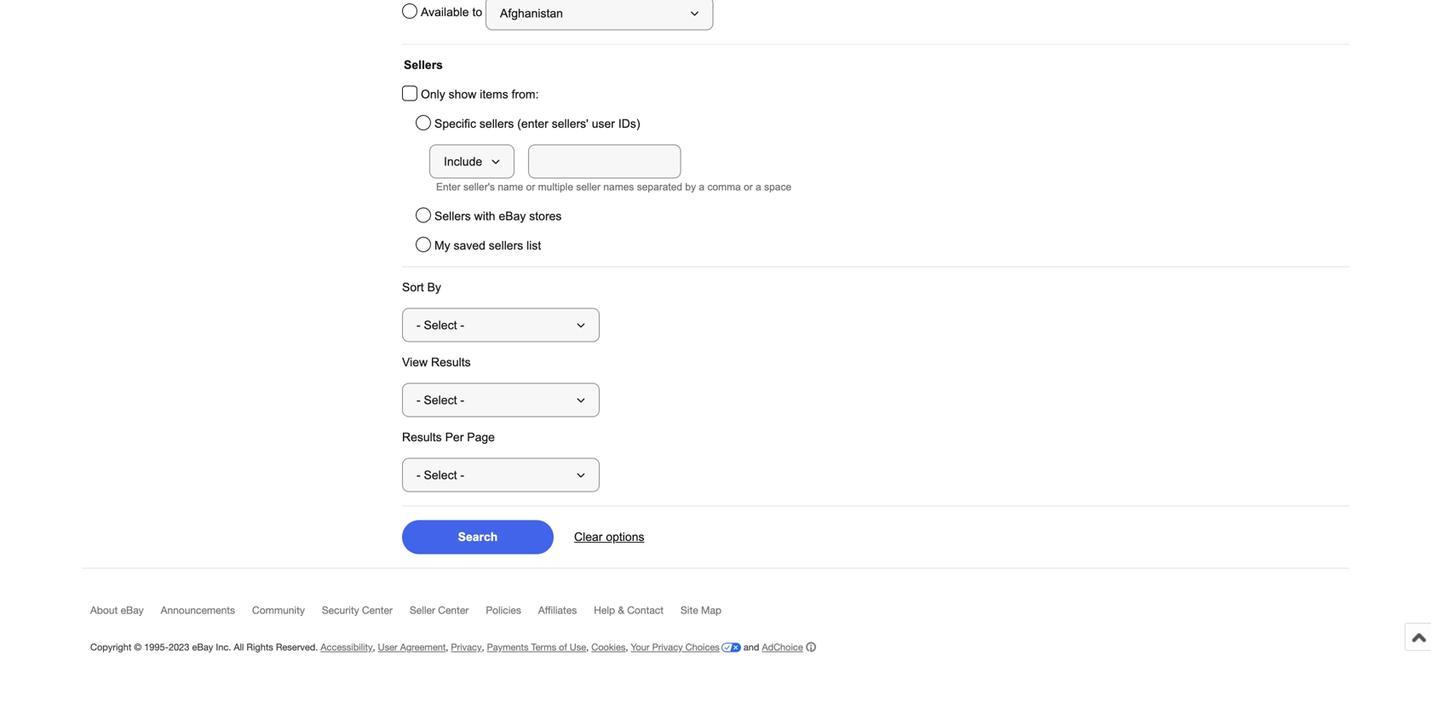 Task type: locate. For each thing, give the bounding box(es) containing it.
sellers down items
[[480, 117, 514, 130]]

1 horizontal spatial or
[[744, 181, 753, 193]]

available
[[421, 6, 469, 19]]

sort by
[[402, 281, 441, 294]]

2 a from the left
[[756, 181, 762, 193]]

policies link
[[486, 604, 539, 624]]

your
[[631, 642, 650, 653]]

0 horizontal spatial a
[[699, 181, 705, 193]]

2 or from the left
[[744, 181, 753, 193]]

1 privacy from the left
[[451, 642, 482, 653]]

of
[[559, 642, 567, 653]]

2023
[[169, 642, 190, 653]]

community
[[252, 604, 305, 616]]

comma
[[708, 181, 741, 193]]

sellers for sellers with ebay stores
[[435, 210, 471, 223]]

, left your
[[626, 642, 628, 653]]

only
[[421, 88, 446, 101]]

stores
[[529, 210, 562, 223]]

2 vertical spatial ebay
[[192, 642, 213, 653]]

center right 'security'
[[362, 604, 393, 616]]

0 vertical spatial sellers
[[480, 117, 514, 130]]

ids)
[[619, 117, 640, 130]]

adchoice
[[762, 642, 803, 653]]

help
[[594, 604, 615, 616]]

community link
[[252, 604, 322, 624]]

2 center from the left
[[438, 604, 469, 616]]

privacy
[[451, 642, 482, 653], [652, 642, 683, 653]]

copyright
[[90, 642, 131, 653]]

, left user
[[373, 642, 375, 653]]

1 horizontal spatial center
[[438, 604, 469, 616]]

1 horizontal spatial ebay
[[192, 642, 213, 653]]

all
[[234, 642, 244, 653]]

, left privacy link
[[446, 642, 449, 653]]

ebay right with
[[499, 210, 526, 223]]

1 vertical spatial sellers
[[435, 210, 471, 223]]

,
[[373, 642, 375, 653], [446, 642, 449, 653], [482, 642, 485, 653], [586, 642, 589, 653], [626, 642, 628, 653]]

0 horizontal spatial or
[[526, 181, 536, 193]]

2 horizontal spatial ebay
[[499, 210, 526, 223]]

ebay left inc.
[[192, 642, 213, 653]]

per
[[445, 431, 464, 444]]

results left per
[[402, 431, 442, 444]]

, left payments
[[482, 642, 485, 653]]

sellers with ebay stores
[[435, 210, 562, 223]]

1 , from the left
[[373, 642, 375, 653]]

&
[[618, 604, 625, 616]]

1 horizontal spatial privacy
[[652, 642, 683, 653]]

0 horizontal spatial center
[[362, 604, 393, 616]]

or right the comma
[[744, 181, 753, 193]]

adchoice link
[[762, 642, 816, 653]]

user
[[592, 117, 615, 130]]

sellers up only
[[404, 58, 443, 72]]

specific
[[435, 117, 476, 130]]

a
[[699, 181, 705, 193], [756, 181, 762, 193]]

and adchoice
[[741, 642, 803, 653]]

center right seller
[[438, 604, 469, 616]]

and
[[744, 642, 760, 653]]

announcements
[[161, 604, 235, 616]]

sellers
[[404, 58, 443, 72], [435, 210, 471, 223]]

results per page
[[402, 431, 495, 444]]

results right view
[[431, 356, 471, 369]]

view results
[[402, 356, 471, 369]]

multiple
[[538, 181, 574, 193]]

reserved.
[[276, 642, 318, 653]]

sellers
[[480, 117, 514, 130], [489, 239, 524, 252]]

sellers down 'enter'
[[435, 210, 471, 223]]

1 center from the left
[[362, 604, 393, 616]]

0 horizontal spatial privacy
[[451, 642, 482, 653]]

a right by
[[699, 181, 705, 193]]

seller
[[410, 604, 435, 616]]

1 vertical spatial ebay
[[121, 604, 144, 616]]

, left cookies 'link'
[[586, 642, 589, 653]]

0 horizontal spatial ebay
[[121, 604, 144, 616]]

4 , from the left
[[586, 642, 589, 653]]

1 horizontal spatial a
[[756, 181, 762, 193]]

user agreement link
[[378, 642, 446, 653]]

0 vertical spatial sellers
[[404, 58, 443, 72]]

or right name
[[526, 181, 536, 193]]

ebay right about
[[121, 604, 144, 616]]

sellers left list
[[489, 239, 524, 252]]

affiliates
[[539, 604, 577, 616]]

my saved sellers list
[[435, 239, 541, 252]]

specific sellers (enter sellers' user ids)
[[435, 117, 640, 130]]

affiliates link
[[539, 604, 594, 624]]

privacy down 'seller center' link
[[451, 642, 482, 653]]

center for security center
[[362, 604, 393, 616]]

to
[[473, 6, 482, 19]]

about
[[90, 604, 118, 616]]

ebay
[[499, 210, 526, 223], [121, 604, 144, 616], [192, 642, 213, 653]]

site
[[681, 604, 699, 616]]

or
[[526, 181, 536, 193], [744, 181, 753, 193]]

name
[[498, 181, 524, 193]]

about ebay link
[[90, 604, 161, 624]]

privacy right your
[[652, 642, 683, 653]]

a left space
[[756, 181, 762, 193]]



Task type: describe. For each thing, give the bounding box(es) containing it.
user
[[378, 642, 398, 653]]

clear options link
[[574, 531, 645, 544]]

from:
[[512, 88, 539, 101]]

announcements link
[[161, 604, 252, 624]]

accessibility
[[321, 642, 373, 653]]

use
[[570, 642, 586, 653]]

center for seller center
[[438, 604, 469, 616]]

3 , from the left
[[482, 642, 485, 653]]

seller
[[576, 181, 601, 193]]

copyright © 1995-2023 ebay inc. all rights reserved. accessibility , user agreement , privacy , payments terms of use , cookies , your privacy choices
[[90, 642, 720, 653]]

security center link
[[322, 604, 410, 624]]

page
[[467, 431, 495, 444]]

Seller ID text field
[[528, 144, 681, 179]]

options
[[606, 531, 645, 544]]

show
[[449, 88, 477, 101]]

seller's
[[464, 181, 495, 193]]

payments terms of use link
[[487, 642, 586, 653]]

names
[[604, 181, 634, 193]]

privacy link
[[451, 642, 482, 653]]

seller center
[[410, 604, 469, 616]]

only show items from:
[[421, 88, 539, 101]]

separated
[[637, 181, 683, 193]]

your privacy choices link
[[631, 642, 741, 653]]

available to
[[421, 6, 486, 19]]

policies
[[486, 604, 521, 616]]

seller center link
[[410, 604, 486, 624]]

agreement
[[400, 642, 446, 653]]

security center
[[322, 604, 393, 616]]

space
[[765, 181, 792, 193]]

list
[[527, 239, 541, 252]]

view
[[402, 356, 428, 369]]

1 vertical spatial results
[[402, 431, 442, 444]]

inc.
[[216, 642, 231, 653]]

search
[[458, 531, 498, 544]]

with
[[474, 210, 496, 223]]

1995-
[[144, 642, 169, 653]]

my
[[435, 239, 451, 252]]

by
[[686, 181, 696, 193]]

about ebay
[[90, 604, 144, 616]]

items
[[480, 88, 509, 101]]

©
[[134, 642, 142, 653]]

help & contact
[[594, 604, 664, 616]]

enter
[[436, 181, 461, 193]]

contact
[[628, 604, 664, 616]]

enter seller's name or multiple seller names separated by a comma or a space
[[436, 181, 792, 193]]

1 or from the left
[[526, 181, 536, 193]]

sellers'
[[552, 117, 589, 130]]

2 , from the left
[[446, 642, 449, 653]]

help & contact link
[[594, 604, 681, 624]]

sort
[[402, 281, 424, 294]]

cookies
[[592, 642, 626, 653]]

map
[[701, 604, 722, 616]]

1 vertical spatial sellers
[[489, 239, 524, 252]]

2 privacy from the left
[[652, 642, 683, 653]]

saved
[[454, 239, 486, 252]]

security
[[322, 604, 359, 616]]

choices
[[686, 642, 720, 653]]

terms
[[531, 642, 557, 653]]

search button
[[402, 520, 554, 554]]

site map
[[681, 604, 722, 616]]

(enter
[[518, 117, 549, 130]]

clear
[[574, 531, 603, 544]]

by
[[427, 281, 441, 294]]

rights
[[247, 642, 273, 653]]

payments
[[487, 642, 529, 653]]

sellers for sellers
[[404, 58, 443, 72]]

accessibility link
[[321, 642, 373, 653]]

clear options
[[574, 531, 645, 544]]

0 vertical spatial ebay
[[499, 210, 526, 223]]

0 vertical spatial results
[[431, 356, 471, 369]]

5 , from the left
[[626, 642, 628, 653]]

site map link
[[681, 604, 739, 624]]

cookies link
[[592, 642, 626, 653]]

1 a from the left
[[699, 181, 705, 193]]



Task type: vqa. For each thing, say whether or not it's contained in the screenshot.
1st the min from left
no



